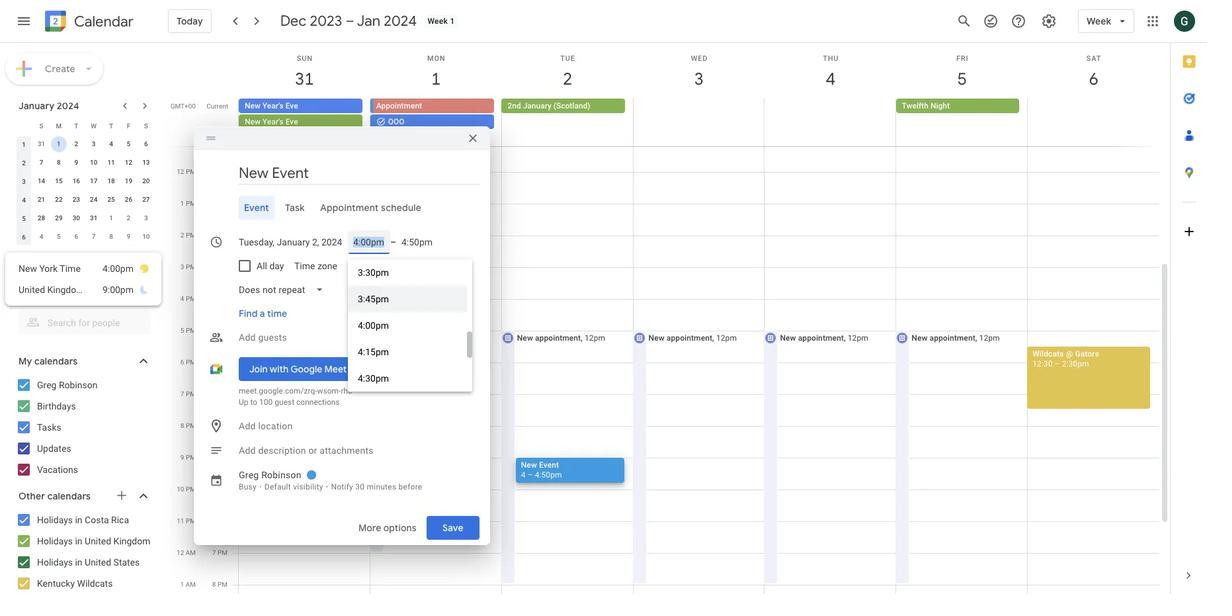 Task type: vqa. For each thing, say whether or not it's contained in the screenshot.
buttons
no



Task type: describe. For each thing, give the bounding box(es) containing it.
3 right february 2 element on the left of page
[[144, 214, 148, 222]]

a
[[260, 307, 265, 319]]

mon
[[427, 54, 445, 63]]

wsom-
[[317, 386, 341, 395]]

– right start time text field
[[390, 237, 396, 247]]

row containing 21
[[15, 191, 155, 209]]

gators
[[1075, 349, 1099, 359]]

create
[[45, 63, 75, 75]]

wed
[[691, 54, 708, 63]]

february 8 element
[[103, 229, 119, 245]]

states
[[114, 557, 140, 568]]

time for new york time
[[60, 263, 81, 274]]

– inside wildcats @ gators 12:30 – 2:30pm
[[1055, 359, 1060, 368]]

w
[[91, 122, 97, 129]]

25
[[107, 196, 115, 203]]

2 appointment from the left
[[667, 333, 713, 343]]

9 pm
[[181, 454, 196, 461]]

list containing new york time
[[5, 253, 161, 306]]

1 left december 31 element
[[22, 141, 26, 148]]

4 up 6 pm at the left
[[181, 295, 184, 302]]

1 left february 2 element on the left of page
[[109, 214, 113, 222]]

ooo button
[[370, 114, 494, 129]]

0 vertical spatial 5 pm
[[181, 327, 196, 334]]

tue 2
[[561, 54, 575, 90]]

5 inside the fri 5
[[957, 68, 966, 90]]

meet.google.com/zrq-
[[239, 386, 317, 395]]

13 element
[[138, 155, 154, 171]]

square
[[268, 480, 293, 490]]

5 right 10 pm
[[212, 486, 216, 493]]

row containing 7
[[15, 153, 155, 172]]

17 element
[[86, 173, 102, 189]]

2nd
[[508, 101, 521, 110]]

19
[[125, 177, 132, 185]]

tasks
[[37, 422, 61, 433]]

12 am
[[177, 549, 196, 556]]

gmt+00
[[170, 103, 196, 110]]

1 vertical spatial 12 pm
[[209, 327, 228, 334]]

row containing 14
[[15, 172, 155, 191]]

16 element
[[68, 173, 84, 189]]

meet.google.com/zrq-wsom-rhc up to 100 guest connections
[[239, 386, 352, 407]]

8 left february 9 element
[[109, 233, 113, 240]]

january 2024
[[19, 100, 79, 112]]

5 up 6 pm at the left
[[181, 327, 184, 334]]

2nd january (scotland)
[[508, 101, 590, 110]]

1 inside cell
[[57, 140, 61, 148]]

1 horizontal spatial 8 pm
[[212, 581, 228, 588]]

new year's eve event 4 – 6pm times square
[[243, 460, 320, 490]]

24
[[90, 196, 97, 203]]

holidays in united states
[[37, 557, 140, 568]]

8 down 1 cell
[[57, 159, 61, 166]]

2 pm
[[181, 232, 196, 239]]

other
[[19, 490, 45, 502]]

to
[[250, 397, 257, 407]]

19 element
[[121, 173, 137, 189]]

new inside list item
[[19, 263, 37, 274]]

2 new appointment , 12pm from the left
[[649, 333, 737, 343]]

new inside new event 4 – 4:50pm
[[521, 460, 537, 470]]

12pm inside button
[[453, 333, 474, 343]]

appointment for appointment schedule
[[320, 201, 379, 213]]

12 element
[[121, 155, 137, 171]]

7 right 12 am
[[212, 549, 216, 556]]

february 7 element
[[86, 229, 102, 245]]

twelfth night button
[[896, 99, 1020, 113]]

14 element
[[33, 173, 49, 189]]

1 right 6 pm at the left
[[212, 359, 216, 366]]

find
[[239, 307, 258, 319]]

row containing s
[[15, 116, 155, 135]]

6 pm
[[181, 359, 196, 366]]

birthdays
[[37, 401, 76, 411]]

0 horizontal spatial 4 pm
[[181, 295, 196, 302]]

5 down the f
[[127, 140, 131, 148]]

january 2024 grid
[[13, 116, 155, 246]]

sun
[[297, 54, 313, 63]]

4 appointment from the left
[[930, 333, 976, 343]]

11 for 11
[[107, 159, 115, 166]]

7 right february 6 element
[[92, 233, 96, 240]]

cell containing appointment
[[370, 99, 502, 178]]

1 link
[[421, 64, 451, 95]]

1 horizontal spatial 4 pm
[[212, 454, 228, 461]]

york
[[39, 263, 58, 274]]

0 vertical spatial 2024
[[384, 12, 417, 30]]

1 horizontal spatial 7 pm
[[212, 549, 228, 556]]

add for add description or attachments
[[239, 445, 256, 455]]

time zone
[[295, 260, 338, 271]]

1 down 12 am
[[180, 581, 184, 588]]

find a time
[[239, 307, 287, 319]]

1 vertical spatial 1 pm
[[212, 359, 228, 366]]

sun 31
[[294, 54, 313, 90]]

united kingdom time 9:00pm
[[19, 284, 134, 295]]

wildcats @ gators 12:30 – 2:30pm
[[1033, 349, 1099, 368]]

february 10 element
[[138, 229, 154, 245]]

default
[[265, 482, 291, 491]]

add guests button
[[234, 325, 480, 349]]

cell containing new year's eve
[[239, 99, 370, 178]]

4 left 21 element
[[22, 196, 26, 203]]

4 inside 'element'
[[40, 233, 43, 240]]

in for rica
[[75, 515, 82, 525]]

notify 30 minutes before
[[331, 482, 422, 491]]

1 vertical spatial year's
[[263, 117, 284, 126]]

february 1 element
[[103, 210, 119, 226]]

appointment for appointment
[[376, 101, 422, 110]]

2 , from the left
[[713, 333, 714, 343]]

26
[[125, 196, 132, 203]]

my calendars button
[[3, 351, 164, 372]]

tue
[[561, 54, 575, 63]]

wildcats inside the other calendars list
[[77, 578, 113, 589]]

21
[[38, 196, 45, 203]]

time for united kingdom time 9:00pm
[[86, 284, 107, 295]]

fri
[[957, 54, 969, 63]]

9 left 10 element
[[74, 159, 78, 166]]

2 inside tue 2
[[562, 68, 572, 90]]

december 31 element
[[33, 136, 49, 152]]

1 horizontal spatial greg robinson
[[239, 469, 301, 480]]

0 horizontal spatial 1 pm
[[181, 200, 196, 207]]

13
[[142, 159, 150, 166]]

0 vertical spatial 8 pm
[[181, 422, 196, 429]]

robinson inside my calendars list
[[59, 380, 98, 390]]

guest
[[275, 397, 294, 407]]

other calendars
[[19, 490, 91, 502]]

4:15pm
[[358, 346, 389, 357]]

8 right 1 am
[[212, 581, 216, 588]]

Add title text field
[[239, 163, 480, 183]]

20
[[142, 177, 150, 185]]

End time text field
[[402, 230, 433, 254]]

27
[[142, 196, 150, 203]]

31 element
[[86, 210, 102, 226]]

28
[[38, 214, 45, 222]]

– left jan
[[346, 12, 354, 30]]

4:00pm inside list
[[102, 263, 134, 274]]

9 for 9 pm
[[181, 454, 184, 461]]

google
[[291, 363, 322, 375]]

1 horizontal spatial robinson
[[261, 469, 301, 480]]

new event 4 – 4:50pm
[[521, 460, 562, 480]]

12 down 11 pm
[[177, 549, 184, 556]]

all
[[257, 260, 267, 271]]

list item containing new york time
[[19, 258, 150, 279]]

4 inside thu 4
[[825, 68, 835, 90]]

9:00pm
[[102, 284, 134, 295]]

wed 3
[[691, 54, 708, 90]]

other calendars button
[[3, 486, 164, 507]]

11 for 11 pm
[[177, 517, 184, 525]]

greg robinson inside my calendars list
[[37, 380, 98, 390]]

1 new appointment , 12pm from the left
[[517, 333, 605, 343]]

15 element
[[51, 173, 67, 189]]

february 3 element
[[138, 210, 154, 226]]

10 for 10 pm
[[177, 486, 184, 493]]

task button
[[280, 195, 310, 219]]

4 right 9 pm
[[212, 454, 216, 461]]

3 down 2 pm
[[181, 263, 184, 271]]

week for week
[[1087, 15, 1111, 27]]

1 horizontal spatial tab list
[[1171, 43, 1207, 557]]

27 element
[[138, 192, 154, 208]]

times
[[243, 480, 266, 490]]

time inside button
[[295, 260, 315, 271]]

22
[[55, 196, 63, 203]]

grid containing 31
[[169, 43, 1170, 594]]

31 for 31 element
[[90, 214, 97, 222]]

10 for the 'february 10' element
[[142, 233, 150, 240]]

time zone button
[[289, 254, 343, 278]]

8 up 9 pm
[[181, 422, 184, 429]]

kingdom inside the other calendars list
[[114, 536, 151, 546]]

29
[[55, 214, 63, 222]]

17
[[90, 177, 97, 185]]

1 new year's eve button from the top
[[239, 99, 362, 113]]

today
[[177, 15, 203, 27]]

column header inside january 2024 grid
[[15, 116, 33, 135]]

time
[[267, 307, 287, 319]]

current
[[207, 103, 228, 110]]

in for kingdom
[[75, 536, 82, 546]]

am for 1 am
[[186, 581, 196, 588]]

eve for new year's eve event 4 – 6pm times square
[[285, 460, 298, 470]]

0 horizontal spatial 2024
[[57, 100, 79, 112]]

my calendars list
[[3, 374, 164, 480]]

23 element
[[68, 192, 84, 208]]

– inside new year's eve event 4 – 6pm times square
[[250, 470, 255, 480]]

rhc
[[341, 386, 352, 395]]

3 down w
[[92, 140, 96, 148]]

row containing 28
[[15, 209, 155, 228]]

– inside new event 4 – 4:50pm
[[528, 470, 533, 480]]

2 link
[[552, 64, 583, 95]]

4 , from the left
[[976, 333, 977, 343]]

event inside new event 4 – 4:50pm
[[539, 460, 559, 470]]

9 for 9 am
[[212, 232, 216, 239]]

costa
[[85, 515, 109, 525]]

new york time
[[19, 263, 81, 274]]

new inside new year's eve event 4 – 6pm times square
[[243, 460, 259, 470]]

10 element
[[86, 155, 102, 171]]

4:00pm option
[[348, 312, 467, 338]]

location
[[258, 420, 293, 431]]

1 cell
[[50, 135, 68, 153]]

2 new year's eve button from the top
[[239, 114, 362, 129]]

26 element
[[121, 192, 137, 208]]

united for holidays in united states
[[85, 557, 111, 568]]



Task type: locate. For each thing, give the bounding box(es) containing it.
fri 5
[[957, 54, 969, 90]]

1 vertical spatial 4:00pm
[[358, 320, 389, 330]]

24 element
[[86, 192, 102, 208]]

0 vertical spatial eve
[[286, 101, 298, 110]]

0 horizontal spatial wildcats
[[77, 578, 113, 589]]

calendar element
[[42, 8, 134, 37]]

m
[[56, 122, 62, 129]]

settings menu image
[[1041, 13, 1057, 29]]

1 horizontal spatial january
[[523, 101, 552, 110]]

1 in from the top
[[75, 515, 82, 525]]

3:30pm
[[358, 267, 389, 278]]

3 12pm from the left
[[716, 333, 737, 343]]

meet
[[325, 363, 347, 375]]

8 pm right 1 am
[[212, 581, 228, 588]]

29 element
[[51, 210, 67, 226]]

guests
[[258, 332, 287, 342]]

0 horizontal spatial 3 pm
[[181, 263, 196, 271]]

holidays for holidays in united kingdom
[[37, 536, 73, 546]]

1 vertical spatial eve
[[286, 117, 298, 126]]

united for holidays in united kingdom
[[85, 536, 111, 546]]

time
[[295, 260, 315, 271], [60, 263, 81, 274], [86, 284, 107, 295]]

0 horizontal spatial january
[[19, 100, 55, 112]]

0 vertical spatial 4 pm
[[181, 295, 196, 302]]

7 down december 31 element
[[40, 159, 43, 166]]

1 vertical spatial greg
[[239, 469, 259, 480]]

30 right notify
[[355, 482, 365, 491]]

vacations
[[37, 464, 78, 475]]

2 horizontal spatial event
[[539, 460, 559, 470]]

0 vertical spatial year's
[[263, 101, 284, 110]]

twelfth
[[902, 101, 929, 110]]

2 vertical spatial in
[[75, 557, 82, 568]]

21 element
[[33, 192, 49, 208]]

appointment button
[[373, 99, 494, 113]]

31 inside grid
[[294, 68, 313, 90]]

1 vertical spatial 2024
[[57, 100, 79, 112]]

with
[[270, 363, 289, 375]]

12 pm
[[177, 168, 196, 175], [209, 327, 228, 334]]

2 vertical spatial add
[[239, 445, 256, 455]]

0 vertical spatial new year's eve button
[[239, 99, 362, 113]]

connections
[[296, 397, 340, 407]]

event
[[244, 201, 269, 213], [300, 460, 320, 470], [539, 460, 559, 470]]

event inside button
[[244, 201, 269, 213]]

1 horizontal spatial 31
[[90, 214, 97, 222]]

appointment up ooo
[[376, 101, 422, 110]]

united inside list
[[19, 284, 45, 295]]

1 vertical spatial 4 pm
[[212, 454, 228, 461]]

0 horizontal spatial t
[[74, 122, 78, 129]]

in up kentucky wildcats
[[75, 557, 82, 568]]

wildcats inside wildcats @ gators 12:30 – 2:30pm
[[1033, 349, 1064, 359]]

1 vertical spatial 3 pm
[[212, 422, 228, 429]]

greg robinson
[[37, 380, 98, 390], [239, 469, 301, 480]]

year's inside new year's eve event 4 – 6pm times square
[[261, 460, 283, 470]]

11
[[107, 159, 115, 166], [177, 517, 184, 525]]

new year's eve new year's eve
[[245, 101, 298, 126]]

am down 12 am
[[186, 581, 196, 588]]

0 vertical spatial calendars
[[34, 355, 78, 367]]

2 vertical spatial eve
[[285, 460, 298, 470]]

1 up 1 link
[[450, 17, 455, 26]]

4 inside new year's eve event 4 – 6pm times square
[[243, 470, 248, 480]]

1 vertical spatial robinson
[[261, 469, 301, 480]]

time left the zone
[[295, 260, 315, 271]]

0 horizontal spatial greg robinson
[[37, 380, 98, 390]]

0 horizontal spatial week
[[428, 17, 448, 26]]

to element
[[390, 237, 396, 247]]

11 inside january 2024 grid
[[107, 159, 115, 166]]

1 horizontal spatial time
[[86, 284, 107, 295]]

2 list item from the top
[[19, 279, 150, 300]]

notify
[[331, 482, 353, 491]]

Search for people text field
[[26, 311, 143, 335]]

1 , from the left
[[581, 333, 583, 343]]

february 5 element
[[51, 229, 67, 245]]

event inside new year's eve event 4 – 6pm times square
[[300, 460, 320, 470]]

holidays up the kentucky
[[37, 557, 73, 568]]

0 horizontal spatial 30
[[73, 214, 80, 222]]

10 pm
[[177, 486, 196, 493]]

1 vertical spatial 30
[[355, 482, 365, 491]]

in left the costa
[[75, 515, 82, 525]]

0 vertical spatial in
[[75, 515, 82, 525]]

february 9 element
[[121, 229, 137, 245]]

day
[[270, 260, 284, 271]]

row group containing 31
[[15, 135, 155, 246]]

2 horizontal spatial time
[[295, 260, 315, 271]]

11 pm
[[177, 517, 196, 525]]

1 right december 31 element
[[57, 140, 61, 148]]

1 pm up 2 pm
[[181, 200, 196, 207]]

0 vertical spatial 31
[[294, 68, 313, 90]]

in for states
[[75, 557, 82, 568]]

2024 right jan
[[384, 12, 417, 30]]

3 holidays from the top
[[37, 557, 73, 568]]

0 vertical spatial 12 pm
[[177, 168, 196, 175]]

up
[[239, 397, 248, 407]]

1 vertical spatial 8 pm
[[212, 581, 228, 588]]

event down or
[[300, 460, 320, 470]]

None search field
[[0, 306, 164, 335]]

1 horizontal spatial 4:00pm
[[358, 320, 389, 330]]

2 in from the top
[[75, 536, 82, 546]]

5 pm up 6 pm at the left
[[181, 327, 196, 334]]

calendars for my calendars
[[34, 355, 78, 367]]

eve inside new year's eve event 4 – 6pm times square
[[285, 460, 298, 470]]

31 for december 31 element
[[38, 140, 45, 148]]

add other calendars image
[[115, 489, 128, 502]]

0 horizontal spatial kingdom
[[47, 284, 84, 295]]

4 up 11 element
[[109, 140, 113, 148]]

2023
[[310, 12, 342, 30]]

dec
[[280, 12, 307, 30]]

cell down 6 link
[[1028, 99, 1159, 178]]

6 inside sat 6
[[1088, 68, 1098, 90]]

30 element
[[68, 210, 84, 226]]

appointment
[[376, 101, 422, 110], [320, 201, 379, 213]]

1 vertical spatial holidays
[[37, 536, 73, 546]]

22 element
[[51, 192, 67, 208]]

event up 4:50pm
[[539, 460, 559, 470]]

3 link
[[684, 64, 714, 95]]

united down york
[[19, 284, 45, 295]]

list item up search for people text field
[[19, 279, 150, 300]]

f
[[127, 122, 130, 129]]

calendars for other calendars
[[47, 490, 91, 502]]

8 pm up 9 pm
[[181, 422, 196, 429]]

4 up busy
[[243, 470, 248, 480]]

1 horizontal spatial event
[[300, 460, 320, 470]]

3:45pm option
[[348, 285, 467, 312]]

year's for event
[[261, 460, 283, 470]]

5 link
[[947, 64, 978, 95]]

add for add guests
[[239, 332, 256, 342]]

Start date text field
[[239, 234, 343, 250]]

10 up 11 pm
[[177, 486, 184, 493]]

1 appointment from the left
[[535, 333, 581, 343]]

kingdom up "states"
[[114, 536, 151, 546]]

tab list containing event
[[204, 195, 480, 219]]

0 vertical spatial 10
[[90, 159, 97, 166]]

20 element
[[138, 173, 154, 189]]

4 inside new event 4 – 4:50pm
[[521, 470, 526, 480]]

9 am
[[212, 232, 228, 239]]

30 inside january 2024 grid
[[73, 214, 80, 222]]

main drawer image
[[16, 13, 32, 29]]

4 left 4:50pm
[[521, 470, 526, 480]]

eve for new year's eve new year's eve
[[286, 101, 298, 110]]

row containing 4
[[15, 228, 155, 246]]

0 horizontal spatial 12 pm
[[177, 168, 196, 175]]

1 vertical spatial appointment
[[320, 201, 379, 213]]

1 cell from the left
[[239, 99, 370, 178]]

3 in from the top
[[75, 557, 82, 568]]

year's for new
[[263, 101, 284, 110]]

kingdom inside list item
[[47, 284, 84, 295]]

pm
[[186, 168, 196, 175], [186, 200, 196, 207], [186, 232, 196, 239], [186, 263, 196, 271], [186, 295, 196, 302], [186, 327, 196, 334], [218, 327, 228, 334], [186, 359, 196, 366], [218, 359, 228, 366], [186, 390, 196, 398], [186, 422, 196, 429], [218, 422, 228, 429], [186, 454, 196, 461], [218, 454, 228, 461], [186, 486, 196, 493], [218, 486, 228, 493], [186, 517, 196, 525], [218, 549, 228, 556], [218, 581, 228, 588]]

11 element
[[103, 155, 119, 171]]

0 vertical spatial robinson
[[59, 380, 98, 390]]

appointment inside row
[[376, 101, 422, 110]]

1 horizontal spatial week
[[1087, 15, 1111, 27]]

1 down mon
[[431, 68, 440, 90]]

2
[[562, 68, 572, 90], [74, 140, 78, 148], [22, 159, 26, 166], [127, 214, 131, 222], [181, 232, 184, 239]]

1 horizontal spatial kingdom
[[114, 536, 151, 546]]

– left 4:50pm
[[528, 470, 533, 480]]

t
[[74, 122, 78, 129], [109, 122, 113, 129]]

week 1
[[428, 17, 455, 26]]

None field
[[234, 278, 334, 301]]

holidays down holidays in costa rica
[[37, 536, 73, 546]]

row inside grid
[[233, 99, 1170, 178]]

1 vertical spatial in
[[75, 536, 82, 546]]

1 t from the left
[[74, 122, 78, 129]]

attachments
[[320, 445, 374, 455]]

Start time text field
[[353, 230, 385, 254]]

holidays for holidays in united states
[[37, 557, 73, 568]]

2 vertical spatial year's
[[261, 460, 283, 470]]

1 vertical spatial new year's eve button
[[239, 114, 362, 129]]

3 down wed
[[694, 68, 703, 90]]

0 vertical spatial greg
[[37, 380, 57, 390]]

2 vertical spatial united
[[85, 557, 111, 568]]

12pm button
[[369, 330, 493, 553]]

2 horizontal spatial 31
[[294, 68, 313, 90]]

7 pm down 6 pm at the left
[[181, 390, 196, 398]]

2 t from the left
[[109, 122, 113, 129]]

6 link
[[1079, 64, 1109, 95]]

grid
[[169, 43, 1170, 594]]

(scotland)
[[554, 101, 590, 110]]

0 horizontal spatial event
[[244, 201, 269, 213]]

united
[[19, 284, 45, 295], [85, 536, 111, 546], [85, 557, 111, 568]]

1 list item from the top
[[19, 258, 150, 279]]

1 horizontal spatial greg
[[239, 469, 259, 480]]

3 inside "wed 3"
[[694, 68, 703, 90]]

18 element
[[103, 173, 119, 189]]

1 vertical spatial greg robinson
[[239, 469, 301, 480]]

holidays down other calendars
[[37, 515, 73, 525]]

greg up birthdays
[[37, 380, 57, 390]]

3 cell from the left
[[633, 99, 765, 178]]

calendars right my
[[34, 355, 78, 367]]

mon 1
[[427, 54, 445, 90]]

0 horizontal spatial 4:00pm
[[102, 263, 134, 274]]

3 left add location
[[212, 422, 216, 429]]

greg robinson up birthdays
[[37, 380, 98, 390]]

s right the f
[[144, 122, 148, 129]]

31 left february 1 element
[[90, 214, 97, 222]]

5 down fri
[[957, 68, 966, 90]]

calendars
[[34, 355, 78, 367], [47, 490, 91, 502]]

4 down thu on the top of the page
[[825, 68, 835, 90]]

list item
[[19, 258, 150, 279], [19, 279, 150, 300]]

1 s from the left
[[39, 122, 43, 129]]

am up 1 am
[[186, 549, 196, 556]]

find a time button
[[234, 301, 293, 325]]

appointment inside tab list
[[320, 201, 379, 213]]

9 right 2 pm
[[212, 232, 216, 239]]

1 am
[[180, 581, 196, 588]]

3 new appointment , 12pm from the left
[[780, 333, 869, 343]]

2 12pm from the left
[[585, 333, 605, 343]]

1 vertical spatial united
[[85, 536, 111, 546]]

– up times
[[250, 470, 255, 480]]

4 pm right 9 pm
[[212, 454, 228, 461]]

1 vertical spatial kingdom
[[114, 536, 151, 546]]

0 vertical spatial 3 pm
[[181, 263, 196, 271]]

4 link
[[816, 64, 846, 95]]

3 appointment from the left
[[798, 333, 844, 343]]

0 horizontal spatial 31
[[38, 140, 45, 148]]

1 horizontal spatial 5 pm
[[212, 486, 228, 493]]

task
[[285, 201, 305, 213]]

february 4 element
[[33, 229, 49, 245]]

column header
[[15, 116, 33, 135]]

row group
[[15, 135, 155, 246]]

wildcats
[[1033, 349, 1064, 359], [77, 578, 113, 589]]

kentucky
[[37, 578, 75, 589]]

0 vertical spatial 11
[[107, 159, 115, 166]]

2 add from the top
[[239, 420, 256, 431]]

my
[[19, 355, 32, 367]]

row group inside january 2024 grid
[[15, 135, 155, 246]]

12 inside "element"
[[125, 159, 132, 166]]

0 vertical spatial 30
[[73, 214, 80, 222]]

calendars up holidays in costa rica
[[47, 490, 91, 502]]

10 for 10 element
[[90, 159, 97, 166]]

1 vertical spatial 31
[[38, 140, 45, 148]]

9 for february 9 element
[[127, 233, 131, 240]]

list
[[5, 253, 161, 306]]

or
[[309, 445, 317, 455]]

1 inside mon 1
[[431, 68, 440, 90]]

schedule
[[381, 201, 422, 213]]

s left m
[[39, 122, 43, 129]]

january
[[19, 100, 55, 112], [523, 101, 552, 110]]

0 vertical spatial united
[[19, 284, 45, 295]]

12 right 13 element on the top of page
[[177, 168, 184, 175]]

week inside week dropdown button
[[1087, 15, 1111, 27]]

t right m
[[74, 122, 78, 129]]

add inside dropdown button
[[239, 332, 256, 342]]

0 horizontal spatial 7 pm
[[181, 390, 196, 398]]

0 horizontal spatial 8 pm
[[181, 422, 196, 429]]

week for week 1
[[428, 17, 448, 26]]

8 pm
[[181, 422, 196, 429], [212, 581, 228, 588]]

2 s from the left
[[144, 122, 148, 129]]

row
[[233, 99, 1170, 178], [15, 116, 155, 135], [15, 135, 155, 153], [15, 153, 155, 172], [15, 172, 155, 191], [15, 191, 155, 209], [15, 209, 155, 228], [15, 228, 155, 246]]

8
[[57, 159, 61, 166], [109, 233, 113, 240], [181, 422, 184, 429], [212, 581, 216, 588]]

3:30pm option
[[348, 259, 467, 285]]

9 up 10 pm
[[181, 454, 184, 461]]

sat 6
[[1087, 54, 1102, 90]]

6pm
[[257, 470, 273, 480]]

february 2 element
[[121, 210, 137, 226]]

12 left 'add guests'
[[209, 327, 216, 334]]

wildcats up 12:30
[[1033, 349, 1064, 359]]

5 12pm from the left
[[980, 333, 1000, 343]]

4:30pm option
[[348, 365, 467, 391]]

0 horizontal spatial 5 pm
[[181, 327, 196, 334]]

10 right february 9 element
[[142, 233, 150, 240]]

2 vertical spatial 10
[[177, 486, 184, 493]]

2 vertical spatial am
[[186, 581, 196, 588]]

0 vertical spatial 7 pm
[[181, 390, 196, 398]]

4 12pm from the left
[[848, 333, 869, 343]]

18
[[107, 177, 115, 185]]

1 vertical spatial add
[[239, 420, 256, 431]]

0 vertical spatial holidays
[[37, 515, 73, 525]]

5 left february 6 element
[[57, 233, 61, 240]]

appointment down add title text box
[[320, 201, 379, 213]]

12pm
[[453, 333, 474, 343], [585, 333, 605, 343], [716, 333, 737, 343], [848, 333, 869, 343], [980, 333, 1000, 343]]

united down holidays in united kingdom
[[85, 557, 111, 568]]

am
[[217, 232, 228, 239], [186, 549, 196, 556], [186, 581, 196, 588]]

25 element
[[103, 192, 119, 208]]

4
[[825, 68, 835, 90], [109, 140, 113, 148], [22, 196, 26, 203], [40, 233, 43, 240], [181, 295, 184, 302], [212, 454, 216, 461], [243, 470, 248, 480], [521, 470, 526, 480]]

1 pm right 6 pm at the left
[[212, 359, 228, 366]]

7 down 6 pm at the left
[[181, 390, 184, 398]]

3 pm left add location
[[212, 422, 228, 429]]

2 vertical spatial 31
[[90, 214, 97, 222]]

4:00pm
[[102, 263, 134, 274], [358, 320, 389, 330]]

4:00pm up the 9:00pm
[[102, 263, 134, 274]]

0 vertical spatial appointment
[[376, 101, 422, 110]]

0 vertical spatial wildcats
[[1033, 349, 1064, 359]]

3 pm
[[181, 263, 196, 271], [212, 422, 228, 429]]

5 cell from the left
[[1028, 99, 1159, 178]]

cell
[[239, 99, 370, 178], [370, 99, 502, 178], [633, 99, 765, 178], [765, 99, 896, 178], [1028, 99, 1159, 178]]

row containing new year's eve
[[233, 99, 1170, 178]]

0 vertical spatial 4:00pm
[[102, 263, 134, 274]]

12 left 13
[[125, 159, 132, 166]]

5 pm left busy
[[212, 486, 228, 493]]

kingdom down the new york time
[[47, 284, 84, 295]]

2024 up m
[[57, 100, 79, 112]]

3 pm down 2 pm
[[181, 263, 196, 271]]

1 pm
[[181, 200, 196, 207], [212, 359, 228, 366]]

add down find
[[239, 332, 256, 342]]

holidays for holidays in costa rica
[[37, 515, 73, 525]]

s
[[39, 122, 43, 129], [144, 122, 148, 129]]

28 element
[[33, 210, 49, 226]]

start time list box
[[348, 259, 472, 391]]

3 , from the left
[[844, 333, 846, 343]]

february 6 element
[[68, 229, 84, 245]]

0 vertical spatial greg robinson
[[37, 380, 98, 390]]

7
[[40, 159, 43, 166], [92, 233, 96, 240], [181, 390, 184, 398], [212, 549, 216, 556]]

before
[[399, 482, 422, 491]]

4 cell from the left
[[765, 99, 896, 178]]

0 vertical spatial am
[[217, 232, 228, 239]]

t right w
[[109, 122, 113, 129]]

january up december 31 element
[[19, 100, 55, 112]]

rica
[[111, 515, 129, 525]]

6 inside february 6 element
[[74, 233, 78, 240]]

busy
[[239, 482, 257, 491]]

30 right the 29
[[73, 214, 80, 222]]

31 down sun at the left of the page
[[294, 68, 313, 90]]

4 new appointment , 12pm from the left
[[912, 333, 1000, 343]]

0 vertical spatial kingdom
[[47, 284, 84, 295]]

5 left 28 element at the top of page
[[22, 215, 26, 222]]

am right 2 pm
[[217, 232, 228, 239]]

add description or attachments
[[239, 445, 374, 455]]

31
[[294, 68, 313, 90], [38, 140, 45, 148], [90, 214, 97, 222]]

dec 2023 – jan 2024
[[280, 12, 417, 30]]

1 horizontal spatial s
[[144, 122, 148, 129]]

create button
[[5, 53, 103, 85]]

january right 2nd
[[523, 101, 552, 110]]

tab list
[[1171, 43, 1207, 557], [204, 195, 480, 219]]

2 cell from the left
[[370, 99, 502, 178]]

greg inside my calendars list
[[37, 380, 57, 390]]

thu 4
[[823, 54, 839, 90]]

12 pm right 13 element on the top of page
[[177, 168, 196, 175]]

appointment schedule button
[[315, 195, 427, 219]]

1 vertical spatial 10
[[142, 233, 150, 240]]

31 left 1 cell
[[38, 140, 45, 148]]

11 left 12 "element" at the left top of the page
[[107, 159, 115, 166]]

1 horizontal spatial 10
[[142, 233, 150, 240]]

cell down 3 link
[[633, 99, 765, 178]]

4:00pm inside option
[[358, 320, 389, 330]]

sat
[[1087, 54, 1102, 63]]

add for add location
[[239, 420, 256, 431]]

0 horizontal spatial tab list
[[204, 195, 480, 219]]

4:15pm option
[[348, 338, 467, 365]]

1 horizontal spatial 3 pm
[[212, 422, 228, 429]]

0 horizontal spatial greg
[[37, 380, 57, 390]]

0 vertical spatial 1 pm
[[181, 200, 196, 207]]

1 horizontal spatial t
[[109, 122, 113, 129]]

3 add from the top
[[239, 445, 256, 455]]

calendar heading
[[71, 12, 134, 31]]

0 horizontal spatial 11
[[107, 159, 115, 166]]

in down holidays in costa rica
[[75, 536, 82, 546]]

1 12pm from the left
[[453, 333, 474, 343]]

3 left 14 element
[[22, 178, 26, 185]]

my calendars
[[19, 355, 78, 367]]

other calendars list
[[3, 509, 164, 594]]

time right york
[[60, 263, 81, 274]]

1 horizontal spatial 30
[[355, 482, 365, 491]]

1 horizontal spatial 1 pm
[[212, 359, 228, 366]]

calendar
[[74, 12, 134, 31]]

2 holidays from the top
[[37, 536, 73, 546]]

greg up times
[[239, 469, 259, 480]]

row containing 31
[[15, 135, 155, 153]]

1 horizontal spatial 12 pm
[[209, 327, 228, 334]]

1 add from the top
[[239, 332, 256, 342]]

2 vertical spatial holidays
[[37, 557, 73, 568]]

2nd january (scotland) button
[[502, 99, 625, 113]]

am for 9 am
[[217, 232, 228, 239]]

9 left the 'february 10' element
[[127, 233, 131, 240]]

list item containing united kingdom time
[[19, 279, 150, 300]]

1 holidays from the top
[[37, 515, 73, 525]]

2024
[[384, 12, 417, 30], [57, 100, 79, 112]]

january inside 2nd january (scotland) button
[[523, 101, 552, 110]]

0 horizontal spatial s
[[39, 122, 43, 129]]

4 pm up 6 pm at the left
[[181, 295, 196, 302]]

today button
[[168, 5, 212, 37]]

7 pm right 12 am
[[212, 549, 228, 556]]

time up search for people text field
[[86, 284, 107, 295]]

1 up 2 pm
[[181, 200, 184, 207]]

am for 12 am
[[186, 549, 196, 556]]

1 horizontal spatial 2024
[[384, 12, 417, 30]]

greg robinson up default at the left
[[239, 469, 301, 480]]



